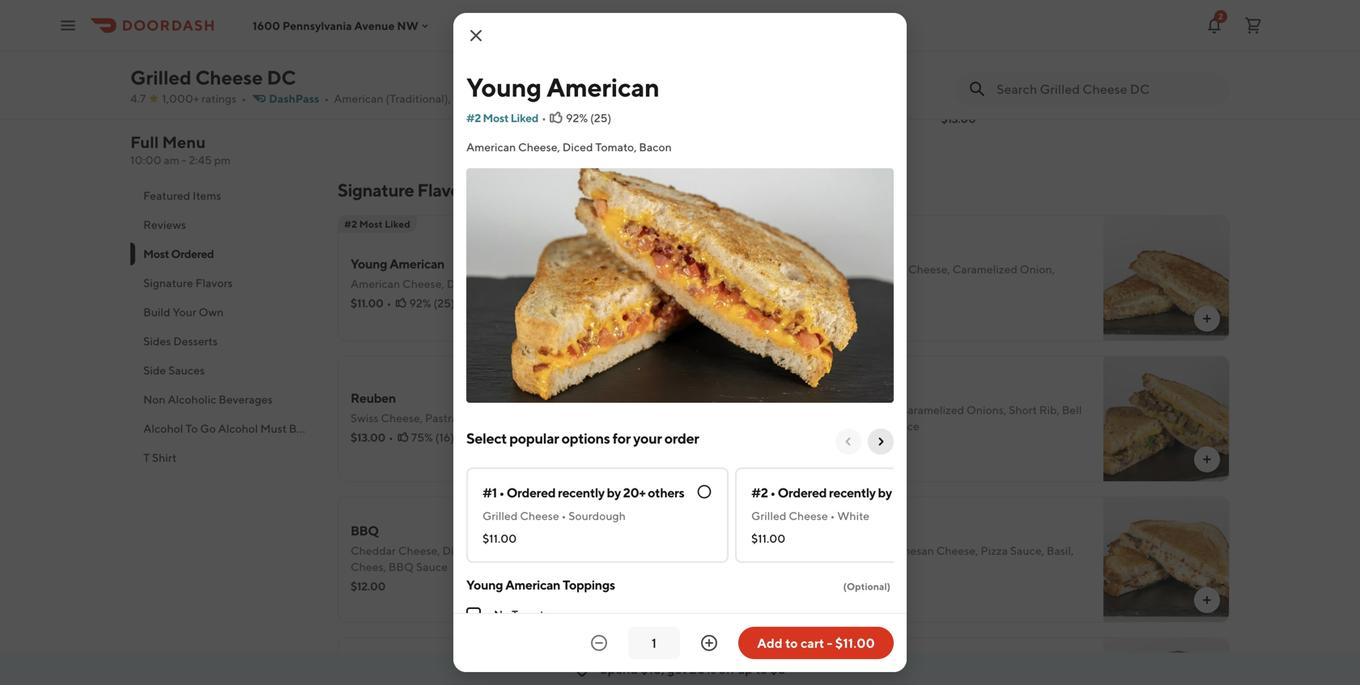 Task type: describe. For each thing, give the bounding box(es) containing it.
brand
[[400, 77, 431, 90]]

rib, inside cheesesteak american cheese, caramelized onions, short rib, bell peppers, gcdc sauce $13.00
[[1040, 404, 1060, 417]]

maine
[[338, 77, 370, 90]]

onions, inside cheesesteak american cheese, caramelized onions, short rib, bell peppers, gcdc sauce $13.00
[[967, 404, 1007, 417]]

#1 • ordered recently by 20+ others
[[483, 486, 685, 501]]

2 vertical spatial most
[[143, 247, 169, 261]]

grilled cheese dc
[[130, 66, 296, 89]]

close young american image
[[466, 26, 486, 45]]

peppers, inside cheesesteak american cheese, caramelized onions, short rib, bell peppers, gcdc sauce $13.00
[[803, 420, 849, 433]]

1 vertical spatial 92%
[[409, 297, 431, 310]]

mozzarella and parmesan cheese, pizza sauce, basil, dried oregano
[[803, 545, 1074, 574]]

cheese for grilled cheese • white
[[789, 510, 828, 523]]

bacon jalapeno popper
[[803, 664, 938, 680]]

parmesan inside french onion swiss and parmesan cheese, caramelized onion, french onion aoili $11.00
[[855, 263, 906, 276]]

1 vertical spatial bbq
[[389, 561, 414, 574]]

dashpass
[[269, 92, 319, 105]]

american cheese, diced tomato, bacon
[[466, 141, 672, 154]]

0 horizontal spatial ordered
[[171, 247, 214, 261]]

liked inside young american dialog
[[511, 111, 539, 125]]

1 vertical spatial #2
[[344, 219, 357, 230]]

(traditional),
[[386, 92, 451, 105]]

add item to cart image for swiss and parmesan cheese, caramelized onion, french onion aoili
[[1201, 313, 1214, 326]]

by for #2 • ordered recently by 20+ others
[[878, 486, 892, 501]]

2 horizontal spatial #2
[[752, 486, 768, 501]]

short inside cheesesteak american cheese, caramelized onions, short rib, bell peppers, gcdc sauce $13.00
[[1009, 404, 1037, 417]]

(25) inside young american dialog
[[590, 111, 612, 125]]

to
[[186, 422, 198, 436]]

featured items
[[143, 189, 221, 202]]

purchased
[[305, 422, 360, 436]]

signature flavors inside 'signature flavors' button
[[143, 277, 233, 290]]

2 root from the left
[[433, 77, 459, 90]]

popular
[[509, 430, 559, 447]]

1 vertical spatial (25)
[[434, 297, 455, 310]]

young for young american toppings
[[466, 578, 503, 593]]

caramelized inside cheesesteak american cheese, caramelized onions, short rib, bell peppers, gcdc sauce $13.00
[[900, 404, 965, 417]]

no
[[494, 609, 510, 622]]

- inside full menu 10:00 am - 2:45 pm
[[182, 153, 187, 167]]

pizza
[[981, 545, 1008, 558]]

$11.00 inside french onion swiss and parmesan cheese, caramelized onion, french onion aoili $11.00
[[803, 298, 836, 312]]

20+ for #2 • ordered recently by 20+ others
[[895, 486, 917, 501]]

#2 • ordered recently by 20+ others
[[752, 486, 956, 501]]

your
[[633, 430, 662, 447]]

reuben swiss cheese, pastrami, sauekraut, mustard
[[351, 391, 576, 425]]

young for young american american cheese, diced tomato, bacon
[[351, 256, 387, 272]]

• left white
[[831, 510, 835, 523]]

mi
[[552, 92, 564, 105]]

select popular options for your order
[[466, 430, 699, 447]]

ordered for #2 • ordered recently by 20+ others
[[778, 486, 827, 501]]

recently for #1
[[558, 486, 605, 501]]

full
[[130, 133, 159, 152]]

0 horizontal spatial liked
[[385, 219, 411, 230]]

0 horizontal spatial bbq
[[351, 524, 379, 539]]

popper
[[896, 664, 938, 680]]

prepared
[[388, 422, 436, 436]]

off
[[719, 662, 735, 677]]

jalapeno
[[842, 664, 894, 680]]

young for young american
[[466, 72, 542, 102]]

bacon inside young american dialog
[[639, 141, 672, 154]]

$13.00 inside the swiss cheese, pastrami, sauekraut, mustard $13.00
[[640, 96, 674, 109]]

and inside mozzarella and parmesan cheese, pizza sauce, basil, dried oregano
[[862, 545, 881, 558]]

cheese, inside the swiss cheese, pastrami, sauekraut, mustard $13.00
[[670, 77, 712, 90]]

cheesesteak american cheese, caramelized onions, short rib, bell peppers, gcdc sauce $13.00
[[803, 383, 1082, 453]]

reuben
[[351, 391, 396, 406]]

spend
[[600, 662, 638, 677]]

1 horizontal spatial signature
[[338, 180, 414, 201]]

$5
[[770, 662, 786, 677]]

4.7
[[130, 92, 146, 105]]

nw
[[397, 19, 419, 32]]

order
[[665, 430, 699, 447]]

cheese, inside reuben swiss cheese, pastrami, sauekraut, mustard
[[381, 412, 423, 425]]

1 horizontal spatial add item to cart image
[[899, 19, 912, 32]]

notification bell image
[[1205, 16, 1225, 35]]

1 french from the top
[[803, 242, 844, 257]]

bbq image
[[651, 497, 777, 624]]

• up grilled cheese • white
[[770, 486, 776, 501]]

go
[[200, 422, 216, 436]]

caramelized inside american cheese, caramelized onions, short rib, bell peppers, gcdc sauce $13.00
[[1037, 77, 1103, 90]]

#2 most liked inside young american dialog
[[466, 111, 539, 125]]

options
[[562, 430, 610, 447]]

cheese for grilled cheese dc
[[195, 66, 263, 89]]

and inside french onion swiss and parmesan cheese, caramelized onion, french onion aoili $11.00
[[834, 263, 853, 276]]

to inside button
[[786, 636, 798, 652]]

a
[[377, 422, 385, 436]]

cheese, inside american cheese, caramelized onions, short rib, bell peppers, gcdc sauce $13.00
[[993, 77, 1035, 90]]

pizza melt image
[[1104, 497, 1230, 624]]

grilled cheese • white
[[752, 510, 870, 523]]

sides desserts button
[[130, 327, 318, 356]]

mustard inside the swiss cheese, pastrami, sauekraut, mustard $13.00
[[822, 77, 865, 90]]

for
[[613, 430, 631, 447]]

#1
[[483, 486, 497, 501]]

no tomato
[[494, 609, 551, 622]]

cart
[[801, 636, 825, 652]]

ordered for #1 • ordered recently by 20+ others
[[507, 486, 556, 501]]

cheesesteak
[[803, 383, 877, 398]]

1 alcohol from the left
[[143, 422, 183, 436]]

beverages
[[219, 393, 273, 407]]

1 vertical spatial #2 most liked
[[344, 219, 411, 230]]

pm
[[214, 153, 231, 167]]

t shirt
[[143, 451, 177, 465]]

1600
[[253, 19, 280, 32]]

non
[[143, 393, 166, 407]]

0 horizontal spatial 92% (25)
[[409, 297, 455, 310]]

mac
[[592, 545, 615, 558]]

pennsylvania
[[283, 19, 352, 32]]

short inside american cheese, caramelized onions, short rib, bell peppers, gcdc sauce $13.00
[[1147, 77, 1175, 90]]

$11.00 •
[[351, 297, 392, 310]]

$3.75
[[338, 96, 365, 109]]

bell inside american cheese, caramelized onions, short rib, bell peppers, gcdc sauce $13.00
[[1200, 77, 1220, 90]]

swiss inside the swiss cheese, pastrami, sauekraut, mustard $13.00
[[640, 77, 668, 90]]

american (traditional), sandwiches • 0.2 mi
[[334, 92, 564, 105]]

build your own button
[[130, 298, 318, 327]]

2 alcohol from the left
[[218, 422, 258, 436]]

featured
[[143, 189, 190, 202]]

reviews
[[143, 218, 186, 232]]

$13.00 inside cheesesteak american cheese, caramelized onions, short rib, bell peppers, gcdc sauce $13.00
[[803, 439, 838, 453]]

maine root brand root beer. caffeine-free $3.75
[[338, 77, 562, 109]]

spend $15, get 20% off up to $5
[[600, 662, 786, 677]]

• left $3.75
[[324, 92, 329, 105]]

signature inside button
[[143, 277, 193, 290]]

dried
[[803, 561, 832, 574]]

w
[[363, 422, 375, 436]]

menu
[[162, 133, 206, 152]]

your
[[173, 306, 196, 319]]

add to cart - $11.00
[[757, 636, 875, 652]]

swiss inside french onion swiss and parmesan cheese, caramelized onion, french onion aoili $11.00
[[803, 263, 831, 276]]

20%
[[690, 662, 716, 677]]

Current quantity is 1 number field
[[638, 635, 671, 653]]

full menu 10:00 am - 2:45 pm
[[130, 133, 231, 167]]

0 vertical spatial #2
[[466, 111, 481, 125]]

side sauces button
[[130, 356, 318, 385]]

t
[[143, 451, 150, 465]]

flavors inside button
[[196, 277, 233, 290]]

1 vertical spatial onion
[[842, 279, 874, 292]]

sauce inside cheesesteak american cheese, caramelized onions, short rib, bell peppers, gcdc sauce $13.00
[[888, 420, 920, 433]]

0 vertical spatial flavors
[[417, 180, 474, 201]]

white
[[838, 510, 870, 523]]

cheese, inside french onion swiss and parmesan cheese, caramelized onion, french onion aoili $11.00
[[909, 263, 951, 276]]

diced inside young american dialog
[[563, 141, 593, 154]]

parmesan inside mozzarella and parmesan cheese, pizza sauce, basil, dried oregano
[[883, 545, 934, 558]]

• right a at the bottom left
[[389, 431, 394, 445]]



Task type: locate. For each thing, give the bounding box(es) containing it.
1 vertical spatial parmesan
[[883, 545, 934, 558]]

alcohol left 'to'
[[143, 422, 183, 436]]

1 horizontal spatial alcohol
[[218, 422, 258, 436]]

young inside the young american american cheese, diced tomato, bacon
[[351, 256, 387, 272]]

75%
[[411, 431, 433, 445]]

to left cart
[[786, 636, 798, 652]]

0 vertical spatial bacon
[[639, 141, 672, 154]]

recently for #2
[[829, 486, 876, 501]]

young american toppings group
[[466, 577, 894, 686]]

0 vertical spatial (25)
[[590, 111, 612, 125]]

1 vertical spatial young
[[351, 256, 387, 272]]

previous image
[[842, 436, 855, 449]]

1 recently from the left
[[558, 486, 605, 501]]

pulled
[[527, 545, 561, 558]]

2 french from the top
[[803, 279, 840, 292]]

pastrami, inside reuben swiss cheese, pastrami, sauekraut, mustard
[[425, 412, 473, 425]]

caramelized inside french onion swiss and parmesan cheese, caramelized onion, french onion aoili $11.00
[[953, 263, 1018, 276]]

cheese up 'pulled'
[[520, 510, 559, 523]]

1 vertical spatial caramelized
[[953, 263, 1018, 276]]

92% (25) up american cheese, diced tomato, bacon
[[566, 111, 612, 125]]

0 vertical spatial french
[[803, 242, 844, 257]]

2 vertical spatial bacon
[[803, 664, 840, 680]]

92% inside young american dialog
[[566, 111, 588, 125]]

0 vertical spatial add item to cart image
[[899, 19, 912, 32]]

1 vertical spatial sauce
[[888, 420, 920, 433]]

american inside cheesesteak american cheese, caramelized onions, short rib, bell peppers, gcdc sauce $13.00
[[803, 404, 853, 417]]

alcoholic
[[168, 393, 216, 407]]

pastrami,
[[714, 77, 762, 90], [425, 412, 473, 425]]

recently up white
[[829, 486, 876, 501]]

$11.00
[[351, 297, 384, 310], [803, 298, 836, 312], [483, 532, 517, 546], [752, 532, 786, 546], [836, 636, 875, 652]]

add item to cart image for young american
[[748, 313, 761, 326]]

to
[[786, 636, 798, 652], [756, 662, 768, 677]]

• down the young american american cheese, diced tomato, bacon at the left top of page
[[387, 297, 392, 310]]

cheese, inside young american dialog
[[518, 141, 560, 154]]

cheese for grilled cheese • sourdough
[[520, 510, 559, 523]]

92% (25) down the young american american cheese, diced tomato, bacon at the left top of page
[[409, 297, 455, 310]]

cheese, inside mozzarella and parmesan cheese, pizza sauce, basil, dried oregano
[[937, 545, 979, 558]]

desserts
[[173, 335, 218, 348]]

shirt
[[152, 451, 177, 465]]

cheese, inside the young american american cheese, diced tomato, bacon
[[403, 277, 445, 291]]

1 vertical spatial add item to cart image
[[1201, 313, 1214, 326]]

rib, inside american cheese, caramelized onions, short rib, bell peppers, gcdc sauce $13.00
[[1178, 77, 1198, 90]]

french onion swiss and parmesan cheese, caramelized onion, french onion aoili $11.00
[[803, 242, 1055, 312]]

bbq cheddar cheese, diced jalapeno, pulled pork, mac and chees, bbq sauce $12.00
[[351, 524, 636, 594]]

caffeine-
[[490, 77, 539, 90]]

1 horizontal spatial tomato,
[[596, 141, 637, 154]]

others up mozzarella and parmesan cheese, pizza sauce, basil, dried oregano
[[919, 486, 956, 501]]

ordered
[[171, 247, 214, 261], [507, 486, 556, 501], [778, 486, 827, 501]]

cheesesteak image
[[1104, 356, 1230, 483]]

1 vertical spatial onions,
[[967, 404, 1007, 417]]

french onion image
[[1104, 215, 1230, 342]]

0 horizontal spatial #2 most liked
[[344, 219, 411, 230]]

add item to cart image for american cheese, caramelized onions, short rib, bell peppers, gcdc sauce
[[1201, 454, 1214, 466]]

cheese, inside bbq cheddar cheese, diced jalapeno, pulled pork, mac and chees, bbq sauce $12.00
[[398, 545, 440, 558]]

2 horizontal spatial add item to cart image
[[1201, 454, 1214, 466]]

0 horizontal spatial root
[[372, 77, 398, 90]]

- right cart
[[827, 636, 833, 652]]

cheese,
[[670, 77, 712, 90], [993, 77, 1035, 90], [518, 141, 560, 154], [909, 263, 951, 276], [403, 277, 445, 291], [855, 404, 897, 417], [381, 412, 423, 425], [398, 545, 440, 558], [937, 545, 979, 558]]

2 horizontal spatial ordered
[[778, 486, 827, 501]]

others down order
[[648, 486, 685, 501]]

sauekraut, inside reuben swiss cheese, pastrami, sauekraut, mustard
[[475, 412, 531, 425]]

swiss inside reuben swiss cheese, pastrami, sauekraut, mustard
[[351, 412, 379, 425]]

0 horizontal spatial 20+
[[623, 486, 646, 501]]

• down #1 • ordered recently by 20+ others
[[562, 510, 566, 523]]

most
[[483, 111, 509, 125], [359, 219, 383, 230], [143, 247, 169, 261]]

liked up the young american american cheese, diced tomato, bacon at the left top of page
[[385, 219, 411, 230]]

reviews button
[[130, 211, 318, 240]]

onion left aoili
[[842, 279, 874, 292]]

bbq
[[351, 524, 379, 539], [389, 561, 414, 574]]

1 vertical spatial 92% (25)
[[409, 297, 455, 310]]

food
[[438, 422, 465, 436]]

young inside 'group'
[[466, 578, 503, 593]]

pastrami, inside the swiss cheese, pastrami, sauekraut, mustard $13.00
[[714, 77, 762, 90]]

increase quantity by 1 image
[[700, 634, 719, 654]]

0 horizontal spatial add item to cart image
[[748, 313, 761, 326]]

tomato, inside the young american american cheese, diced tomato, bacon
[[480, 277, 521, 291]]

tomato
[[512, 609, 551, 622]]

bacon inside the young american american cheese, diced tomato, bacon
[[523, 277, 556, 291]]

0 vertical spatial onion
[[846, 242, 882, 257]]

onion,
[[1020, 263, 1055, 276]]

1 vertical spatial peppers,
[[803, 420, 849, 433]]

gcdc inside american cheese, caramelized onions, short rib, bell peppers, gcdc sauce $13.00
[[989, 93, 1024, 106]]

2 horizontal spatial cheese
[[789, 510, 828, 523]]

1 vertical spatial tomato,
[[480, 277, 521, 291]]

1 horizontal spatial and
[[834, 263, 853, 276]]

1 vertical spatial rib,
[[1040, 404, 1060, 417]]

be
[[289, 422, 303, 436]]

1 horizontal spatial sauekraut,
[[764, 77, 819, 90]]

rib,
[[1178, 77, 1198, 90], [1040, 404, 1060, 417]]

1 by from the left
[[607, 486, 621, 501]]

oregano
[[834, 561, 880, 574]]

0 vertical spatial pastrami,
[[714, 77, 762, 90]]

1 vertical spatial diced
[[447, 277, 477, 291]]

2 others from the left
[[919, 486, 956, 501]]

by for #1 • ordered recently by 20+ others
[[607, 486, 621, 501]]

reuben image
[[651, 356, 777, 483]]

ordered down "reviews"
[[171, 247, 214, 261]]

• left 0.2
[[521, 92, 526, 105]]

tomato, inside young american dialog
[[596, 141, 637, 154]]

(25) down the young american american cheese, diced tomato, bacon at the left top of page
[[434, 297, 455, 310]]

signature flavors
[[338, 180, 474, 201], [143, 277, 233, 290]]

1 horizontal spatial gcdc
[[989, 93, 1024, 106]]

root left brand on the top
[[372, 77, 398, 90]]

add to cart - $11.00 button
[[739, 628, 894, 660]]

1 vertical spatial pastrami,
[[425, 412, 473, 425]]

0 horizontal spatial to
[[756, 662, 768, 677]]

get
[[667, 662, 687, 677]]

cheddar
[[351, 545, 396, 558]]

1 vertical spatial bell
[[1062, 404, 1082, 417]]

Item Search search field
[[997, 80, 1217, 98]]

0 vertical spatial caramelized
[[1037, 77, 1103, 90]]

92% (25) inside young american dialog
[[566, 111, 612, 125]]

1 horizontal spatial ordered
[[507, 486, 556, 501]]

open menu image
[[58, 16, 78, 35]]

0 horizontal spatial peppers,
[[803, 420, 849, 433]]

add item to cart image
[[1201, 19, 1214, 32], [1201, 313, 1214, 326], [1201, 594, 1214, 607]]

$13.00 •
[[351, 431, 394, 445]]

1 20+ from the left
[[623, 486, 646, 501]]

most inside young american dialog
[[483, 111, 509, 125]]

by down next image
[[878, 486, 892, 501]]

1,000+ ratings •
[[162, 92, 246, 105]]

root up american (traditional), sandwiches • 0.2 mi
[[433, 77, 459, 90]]

0 vertical spatial mustard
[[822, 77, 865, 90]]

american inside american cheese, caramelized onions, short rib, bell peppers, gcdc sauce $13.00
[[941, 77, 991, 90]]

1 horizontal spatial bbq
[[389, 561, 414, 574]]

0 horizontal spatial tomato,
[[480, 277, 521, 291]]

cheese up the ratings
[[195, 66, 263, 89]]

own
[[199, 306, 224, 319]]

20+ for #1 • ordered recently by 20+ others
[[623, 486, 646, 501]]

1 horizontal spatial 92% (25)
[[566, 111, 612, 125]]

0 horizontal spatial onions,
[[967, 404, 1007, 417]]

92% (25)
[[566, 111, 612, 125], [409, 297, 455, 310]]

(25) up american cheese, diced tomato, bacon
[[590, 111, 612, 125]]

(16)
[[435, 431, 454, 445]]

dc
[[267, 66, 296, 89]]

grilled for grilled cheese • white
[[752, 510, 787, 523]]

buffalo blue image
[[651, 638, 777, 686]]

1 horizontal spatial cheese
[[520, 510, 559, 523]]

1 vertical spatial add item to cart image
[[748, 313, 761, 326]]

2 horizontal spatial sauce
[[1026, 93, 1058, 106]]

diced
[[563, 141, 593, 154], [447, 277, 477, 291], [443, 545, 473, 558]]

gcdc inside cheesesteak american cheese, caramelized onions, short rib, bell peppers, gcdc sauce $13.00
[[851, 420, 886, 433]]

select
[[466, 430, 507, 447]]

0 vertical spatial diced
[[563, 141, 593, 154]]

1 horizontal spatial sauce
[[888, 420, 920, 433]]

beer.
[[461, 77, 487, 90]]

by up sourdough at the bottom left of page
[[607, 486, 621, 501]]

and
[[834, 263, 853, 276], [617, 545, 636, 558], [862, 545, 881, 558]]

20+ up mozzarella and parmesan cheese, pizza sauce, basil, dried oregano
[[895, 486, 917, 501]]

pork,
[[563, 545, 590, 558]]

1 horizontal spatial to
[[786, 636, 798, 652]]

decrease quantity by 1 image
[[590, 634, 609, 654]]

0 horizontal spatial (25)
[[434, 297, 455, 310]]

am
[[164, 153, 179, 167]]

cheese, inside cheesesteak american cheese, caramelized onions, short rib, bell peppers, gcdc sauce $13.00
[[855, 404, 897, 417]]

2 recently from the left
[[829, 486, 876, 501]]

recently up sourdough at the bottom left of page
[[558, 486, 605, 501]]

$13.00 inside american cheese, caramelized onions, short rib, bell peppers, gcdc sauce $13.00
[[941, 112, 976, 126]]

must
[[260, 422, 287, 436]]

#2 most liked
[[466, 111, 539, 125], [344, 219, 411, 230]]

$11.00 inside button
[[836, 636, 875, 652]]

- inside button
[[827, 636, 833, 652]]

onions, inside american cheese, caramelized onions, short rib, bell peppers, gcdc sauce $13.00
[[1105, 77, 1145, 90]]

t shirt button
[[130, 444, 318, 473]]

75% (16)
[[411, 431, 454, 445]]

to right the up
[[756, 662, 768, 677]]

1 horizontal spatial signature flavors
[[338, 180, 474, 201]]

young american dialog
[[454, 13, 998, 686]]

1 vertical spatial mustard
[[533, 412, 576, 425]]

onion up aoili
[[846, 242, 882, 257]]

0 horizontal spatial #2
[[344, 219, 357, 230]]

0 horizontal spatial mustard
[[533, 412, 576, 425]]

liked down 0.2
[[511, 111, 539, 125]]

1 horizontal spatial pastrami,
[[714, 77, 762, 90]]

young american toppings
[[466, 578, 615, 593]]

mustard inside reuben swiss cheese, pastrami, sauekraut, mustard
[[533, 412, 576, 425]]

0 vertical spatial 92%
[[566, 111, 588, 125]]

1 horizontal spatial -
[[827, 636, 833, 652]]

avenue
[[354, 19, 395, 32]]

non alcoholic beverages
[[143, 393, 273, 407]]

toppings
[[563, 578, 615, 593]]

2 by from the left
[[878, 486, 892, 501]]

(25)
[[590, 111, 612, 125], [434, 297, 455, 310]]

grilled for grilled cheese • sourdough
[[483, 510, 518, 523]]

0 horizontal spatial sauce
[[416, 561, 448, 574]]

0 horizontal spatial flavors
[[196, 277, 233, 290]]

bell inside cheesesteak american cheese, caramelized onions, short rib, bell peppers, gcdc sauce $13.00
[[1062, 404, 1082, 417]]

bbq down cheddar
[[389, 561, 414, 574]]

0 horizontal spatial signature
[[143, 277, 193, 290]]

0 vertical spatial most
[[483, 111, 509, 125]]

ordered up grilled cheese • white
[[778, 486, 827, 501]]

92% up american cheese, diced tomato, bacon
[[566, 111, 588, 125]]

0 vertical spatial signature flavors
[[338, 180, 474, 201]]

sauce inside bbq cheddar cheese, diced jalapeno, pulled pork, mac and chees, bbq sauce $12.00
[[416, 561, 448, 574]]

1 vertical spatial to
[[756, 662, 768, 677]]

10:00
[[130, 153, 162, 167]]

1 horizontal spatial onions,
[[1105, 77, 1145, 90]]

french
[[803, 242, 844, 257], [803, 279, 840, 292]]

sauce inside american cheese, caramelized onions, short rib, bell peppers, gcdc sauce $13.00
[[1026, 93, 1058, 106]]

0 horizontal spatial bell
[[1062, 404, 1082, 417]]

0 vertical spatial #2 most liked
[[466, 111, 539, 125]]

$15,
[[641, 662, 665, 677]]

and inside bbq cheddar cheese, diced jalapeno, pulled pork, mac and chees, bbq sauce $12.00
[[617, 545, 636, 558]]

next image
[[875, 436, 888, 449]]

sides desserts
[[143, 335, 218, 348]]

add item to cart image for mozzarella and parmesan cheese, pizza sauce, basil, dried oregano
[[1201, 594, 1214, 607]]

2:45
[[189, 153, 212, 167]]

2 vertical spatial caramelized
[[900, 404, 965, 417]]

free
[[539, 77, 562, 90]]

1 horizontal spatial peppers,
[[941, 93, 987, 106]]

others
[[648, 486, 685, 501], [919, 486, 956, 501]]

most down "sandwiches"
[[483, 111, 509, 125]]

basil,
[[1047, 545, 1074, 558]]

short
[[1147, 77, 1175, 90], [1009, 404, 1037, 417]]

sourdough
[[569, 510, 626, 523]]

alcohol
[[143, 422, 183, 436], [218, 422, 258, 436]]

1 horizontal spatial others
[[919, 486, 956, 501]]

• right the ratings
[[242, 92, 246, 105]]

most ordered
[[143, 247, 214, 261]]

mozzarella
[[803, 545, 860, 558]]

build
[[143, 306, 170, 319]]

signature flavors button
[[130, 269, 318, 298]]

20+ up sourdough at the bottom left of page
[[623, 486, 646, 501]]

0 vertical spatial swiss
[[640, 77, 668, 90]]

2 horizontal spatial most
[[483, 111, 509, 125]]

american inside 'group'
[[505, 578, 561, 593]]

2 20+ from the left
[[895, 486, 917, 501]]

parmesan up aoili
[[855, 263, 906, 276]]

ordered up grilled cheese • sourdough
[[507, 486, 556, 501]]

bbq up cheddar
[[351, 524, 379, 539]]

0 horizontal spatial short
[[1009, 404, 1037, 417]]

by
[[607, 486, 621, 501], [878, 486, 892, 501]]

92% down the young american american cheese, diced tomato, bacon at the left top of page
[[409, 297, 431, 310]]

sauces
[[168, 364, 205, 377]]

most down "reviews"
[[143, 247, 169, 261]]

0 vertical spatial tomato,
[[596, 141, 637, 154]]

1 vertical spatial most
[[359, 219, 383, 230]]

sandwiches
[[453, 92, 515, 105]]

1 horizontal spatial recently
[[829, 486, 876, 501]]

0 horizontal spatial and
[[617, 545, 636, 558]]

alcohol to go alcohol must be purchased w a prepared food item button
[[130, 415, 491, 444]]

1 root from the left
[[372, 77, 398, 90]]

flavors
[[417, 180, 474, 201], [196, 277, 233, 290]]

1 vertical spatial bacon
[[523, 277, 556, 291]]

grilled for grilled cheese dc
[[130, 66, 192, 89]]

bacon jalapeno popper image
[[1104, 638, 1230, 686]]

0 horizontal spatial rib,
[[1040, 404, 1060, 417]]

1 others from the left
[[648, 486, 685, 501]]

up
[[738, 662, 753, 677]]

•
[[242, 92, 246, 105], [324, 92, 329, 105], [521, 92, 526, 105], [542, 111, 547, 125], [387, 297, 392, 310], [389, 431, 394, 445], [499, 486, 504, 501], [770, 486, 776, 501], [562, 510, 566, 523], [831, 510, 835, 523]]

1 horizontal spatial most
[[359, 219, 383, 230]]

#2 most liked up $11.00 •
[[344, 219, 411, 230]]

alcohol right go
[[218, 422, 258, 436]]

2
[[1219, 12, 1224, 21]]

0 vertical spatial signature
[[338, 180, 414, 201]]

sauekraut, inside the swiss cheese, pastrami, sauekraut, mustard $13.00
[[764, 77, 819, 90]]

most up $11.00 •
[[359, 219, 383, 230]]

1 horizontal spatial bacon
[[639, 141, 672, 154]]

0 items, open order cart image
[[1244, 16, 1263, 35]]

young american image
[[651, 215, 777, 342]]

• right #1
[[499, 486, 504, 501]]

2 horizontal spatial grilled
[[752, 510, 787, 523]]

- right am
[[182, 153, 187, 167]]

0 vertical spatial add item to cart image
[[1201, 19, 1214, 32]]

dashpass •
[[269, 92, 329, 105]]

0 horizontal spatial -
[[182, 153, 187, 167]]

young american
[[466, 72, 660, 102]]

american cheese, caramelized onions, short rib, bell peppers, gcdc sauce $13.00
[[941, 77, 1220, 126]]

add item to cart image
[[899, 19, 912, 32], [748, 313, 761, 326], [1201, 454, 1214, 466]]

1 vertical spatial short
[[1009, 404, 1037, 417]]

2 horizontal spatial and
[[862, 545, 881, 558]]

peppers, inside american cheese, caramelized onions, short rib, bell peppers, gcdc sauce $13.00
[[941, 93, 987, 106]]

• down 0.2
[[542, 111, 547, 125]]

0 vertical spatial to
[[786, 636, 798, 652]]

parmesan up (optional)
[[883, 545, 934, 558]]

1 horizontal spatial liked
[[511, 111, 539, 125]]

1 vertical spatial signature flavors
[[143, 277, 233, 290]]

item
[[467, 422, 491, 436]]

0 horizontal spatial swiss
[[351, 412, 379, 425]]

non alcoholic beverages button
[[130, 385, 318, 415]]

1 vertical spatial gcdc
[[851, 420, 886, 433]]

side sauces
[[143, 364, 205, 377]]

others for #1 • ordered recently by 20+ others
[[648, 486, 685, 501]]

0 horizontal spatial gcdc
[[851, 420, 886, 433]]

others for #2 • ordered recently by 20+ others
[[919, 486, 956, 501]]

0 vertical spatial sauekraut,
[[764, 77, 819, 90]]

1 horizontal spatial short
[[1147, 77, 1175, 90]]

0 vertical spatial onions,
[[1105, 77, 1145, 90]]

ratings
[[202, 92, 237, 105]]

0 horizontal spatial 92%
[[409, 297, 431, 310]]

diced inside the young american american cheese, diced tomato, bacon
[[447, 277, 477, 291]]

#2 most liked down "sandwiches"
[[466, 111, 539, 125]]

0 horizontal spatial pastrami,
[[425, 412, 473, 425]]

1,000+
[[162, 92, 199, 105]]

add
[[757, 636, 783, 652]]

diced inside bbq cheddar cheese, diced jalapeno, pulled pork, mac and chees, bbq sauce $12.00
[[443, 545, 473, 558]]

$12.00
[[351, 580, 386, 594]]

cheese up mozzarella
[[789, 510, 828, 523]]

0 horizontal spatial bacon
[[523, 277, 556, 291]]



Task type: vqa. For each thing, say whether or not it's contained in the screenshot.
Cheddar
yes



